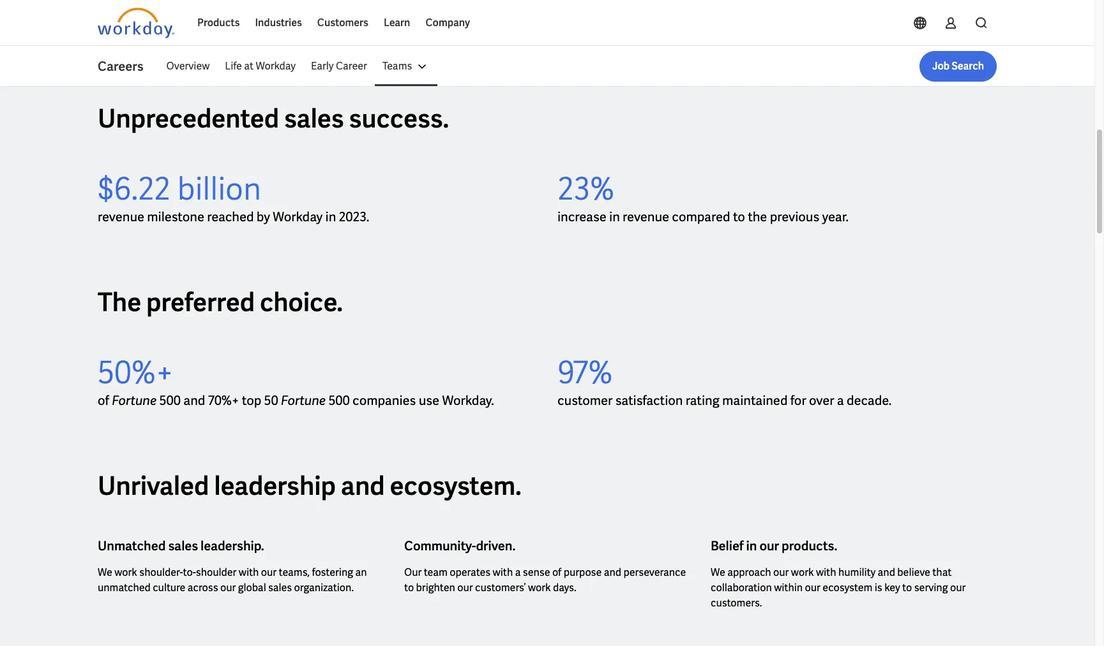 Task type: describe. For each thing, give the bounding box(es) containing it.
industries button
[[247, 8, 310, 38]]

customer
[[558, 393, 613, 410]]

teams button
[[375, 51, 438, 82]]

belief in our products.
[[711, 539, 837, 555]]

products button
[[190, 8, 247, 38]]

collaboration
[[711, 582, 772, 595]]

customers
[[317, 16, 368, 29]]

ecosystem
[[823, 582, 873, 595]]

leadership.
[[201, 539, 264, 555]]

overview
[[166, 59, 210, 73]]

purpose
[[564, 567, 602, 580]]

our down shoulder in the bottom left of the page
[[220, 582, 236, 595]]

we work shoulder-to-shoulder with our teams, fostering an unmatched culture across our global sales organization.
[[98, 567, 367, 595]]

workday inside $6.22 billion revenue milestone reached by workday in 2023.
[[273, 209, 323, 226]]

to inside our team operates with a sense of purpose and perseverance to brighten our customers' work days.
[[404, 582, 414, 595]]

$6.22 billion revenue milestone reached by workday in 2023.
[[98, 169, 369, 226]]

and inside we approach our work with humility and believe that collaboration within our ecosystem is key to serving our customers.
[[878, 567, 895, 580]]

we for unmatched sales leadership.
[[98, 567, 112, 580]]

our right within
[[805, 582, 821, 595]]

our team operates with a sense of purpose and perseverance to brighten our customers' work days.
[[404, 567, 686, 595]]

with inside our team operates with a sense of purpose and perseverance to brighten our customers' work days.
[[493, 567, 513, 580]]

we for belief in our products.
[[711, 567, 725, 580]]

with inside we approach our work with humility and believe that collaboration within our ecosystem is key to serving our customers.
[[816, 567, 836, 580]]

team
[[424, 567, 448, 580]]

community-
[[404, 539, 476, 555]]

job search link
[[920, 51, 997, 82]]

sense
[[523, 567, 550, 580]]

a inside our team operates with a sense of purpose and perseverance to brighten our customers' work days.
[[515, 567, 521, 580]]

by
[[257, 209, 270, 226]]

careers
[[98, 58, 143, 75]]

0 vertical spatial workday
[[256, 59, 296, 73]]

billion
[[177, 169, 261, 209]]

overview link
[[159, 51, 217, 82]]

unprecedented sales success.
[[98, 102, 449, 136]]

use
[[419, 393, 439, 410]]

the
[[98, 286, 141, 320]]

maintained
[[722, 393, 788, 410]]

customers'
[[475, 582, 526, 595]]

success.
[[349, 102, 449, 136]]

in inside $6.22 billion revenue milestone reached by workday in 2023.
[[325, 209, 336, 226]]

rating
[[686, 393, 720, 410]]

life
[[225, 59, 242, 73]]

our
[[404, 567, 422, 580]]

organization.
[[294, 582, 354, 595]]

fostering
[[312, 567, 353, 580]]

97% customer satisfaction rating maintained for over a decade.
[[558, 353, 892, 410]]

operates
[[450, 567, 491, 580]]

companies
[[353, 393, 416, 410]]

customers.
[[711, 597, 762, 611]]

year.
[[822, 209, 849, 226]]

job search
[[933, 59, 984, 73]]

70%+
[[208, 393, 239, 410]]

the
[[748, 209, 767, 226]]

over
[[809, 393, 834, 410]]

life at workday
[[225, 59, 296, 73]]

global
[[238, 582, 266, 595]]

ecosystem.
[[390, 470, 522, 503]]

list containing overview
[[159, 51, 997, 82]]

a inside 97% customer satisfaction rating maintained for over a decade.
[[837, 393, 844, 410]]

shoulder
[[196, 567, 237, 580]]

serving
[[914, 582, 948, 595]]

workday.
[[442, 393, 494, 410]]

and inside 50%+ of fortune 500 and 70%+ top 50 fortune 500 companies use workday.
[[183, 393, 205, 410]]

company button
[[418, 8, 478, 38]]

belief
[[711, 539, 744, 555]]

1 500 from the left
[[159, 393, 181, 410]]

of inside our team operates with a sense of purpose and perseverance to brighten our customers' work days.
[[552, 567, 562, 580]]

our up global
[[261, 567, 277, 580]]

work inside we approach our work with humility and believe that collaboration within our ecosystem is key to serving our customers.
[[791, 567, 814, 580]]

perseverance
[[624, 567, 686, 580]]

culture
[[153, 582, 185, 595]]

97%
[[558, 353, 613, 393]]

our up approach at the right bottom of the page
[[760, 539, 779, 555]]

and inside our team operates with a sense of purpose and perseverance to brighten our customers' work days.
[[604, 567, 621, 580]]

shoulder-
[[139, 567, 183, 580]]

50%+
[[98, 353, 173, 393]]

work inside our team operates with a sense of purpose and perseverance to brighten our customers' work days.
[[528, 582, 551, 595]]

increase
[[558, 209, 607, 226]]

compared
[[672, 209, 730, 226]]

industries
[[255, 16, 302, 29]]

satisfaction
[[615, 393, 683, 410]]

revenue inside $6.22 billion revenue milestone reached by workday in 2023.
[[98, 209, 144, 226]]

sales for unprecedented
[[284, 102, 344, 136]]

is
[[875, 582, 882, 595]]



Task type: vqa. For each thing, say whether or not it's contained in the screenshot.
From
no



Task type: locate. For each thing, give the bounding box(es) containing it.
to down our
[[404, 582, 414, 595]]

workday right the 'at'
[[256, 59, 296, 73]]

choice.
[[260, 286, 343, 320]]

we approach our work with humility and believe that collaboration within our ecosystem is key to serving our customers.
[[711, 567, 966, 611]]

products.
[[782, 539, 837, 555]]

sales
[[284, 102, 344, 136], [168, 539, 198, 555], [268, 582, 292, 595]]

a left sense
[[515, 567, 521, 580]]

work inside the we work shoulder-to-shoulder with our teams, fostering an unmatched culture across our global sales organization.
[[114, 567, 137, 580]]

teams
[[382, 59, 412, 73]]

1 vertical spatial sales
[[168, 539, 198, 555]]

0 horizontal spatial 500
[[159, 393, 181, 410]]

early career link
[[303, 51, 375, 82]]

50
[[264, 393, 278, 410]]

career
[[336, 59, 367, 73]]

that
[[933, 567, 952, 580]]

life at workday link
[[217, 51, 303, 82]]

0 horizontal spatial of
[[98, 393, 109, 410]]

sales down teams,
[[268, 582, 292, 595]]

why workday image of sales image
[[481, 0, 997, 63]]

of inside 50%+ of fortune 500 and 70%+ top 50 fortune 500 companies use workday.
[[98, 393, 109, 410]]

customers button
[[310, 8, 376, 38]]

brighten
[[416, 582, 455, 595]]

to-
[[183, 567, 196, 580]]

2023.
[[339, 209, 369, 226]]

careers link
[[98, 57, 159, 75]]

top
[[242, 393, 261, 410]]

revenue left milestone
[[98, 209, 144, 226]]

previous
[[770, 209, 820, 226]]

0 horizontal spatial in
[[325, 209, 336, 226]]

500 left companies
[[329, 393, 350, 410]]

work up within
[[791, 567, 814, 580]]

$6.22
[[98, 169, 170, 209]]

to inside we approach our work with humility and believe that collaboration within our ecosystem is key to serving our customers.
[[902, 582, 912, 595]]

1 revenue from the left
[[98, 209, 144, 226]]

0 horizontal spatial we
[[98, 567, 112, 580]]

2 horizontal spatial in
[[746, 539, 757, 555]]

0 horizontal spatial to
[[404, 582, 414, 595]]

approach
[[728, 567, 771, 580]]

preferred
[[146, 286, 255, 320]]

1 horizontal spatial in
[[609, 209, 620, 226]]

1 horizontal spatial with
[[493, 567, 513, 580]]

workday right by
[[273, 209, 323, 226]]

of
[[98, 393, 109, 410], [552, 567, 562, 580]]

0 horizontal spatial work
[[114, 567, 137, 580]]

with up customers'
[[493, 567, 513, 580]]

our down that
[[950, 582, 966, 595]]

menu containing overview
[[159, 51, 438, 82]]

2 with from the left
[[493, 567, 513, 580]]

early career
[[311, 59, 367, 73]]

in left 2023.
[[325, 209, 336, 226]]

workday
[[256, 59, 296, 73], [273, 209, 323, 226]]

2 vertical spatial sales
[[268, 582, 292, 595]]

sales for unmatched
[[168, 539, 198, 555]]

0 vertical spatial sales
[[284, 102, 344, 136]]

unmatched
[[98, 539, 166, 555]]

2 horizontal spatial work
[[791, 567, 814, 580]]

0 vertical spatial of
[[98, 393, 109, 410]]

job
[[933, 59, 950, 73]]

in
[[325, 209, 336, 226], [609, 209, 620, 226], [746, 539, 757, 555]]

our down operates
[[457, 582, 473, 595]]

1 with from the left
[[239, 567, 259, 580]]

unprecedented
[[98, 102, 279, 136]]

we up unmatched at the left bottom of the page
[[98, 567, 112, 580]]

an
[[355, 567, 367, 580]]

3 with from the left
[[816, 567, 836, 580]]

our
[[760, 539, 779, 555], [261, 567, 277, 580], [773, 567, 789, 580], [220, 582, 236, 595], [457, 582, 473, 595], [805, 582, 821, 595], [950, 582, 966, 595]]

to inside 23% increase in revenue compared to the previous year.
[[733, 209, 745, 226]]

with up global
[[239, 567, 259, 580]]

500 left 70%+ on the left of the page
[[159, 393, 181, 410]]

revenue left compared
[[623, 209, 669, 226]]

2 revenue from the left
[[623, 209, 669, 226]]

with up ecosystem
[[816, 567, 836, 580]]

community-driven.
[[404, 539, 516, 555]]

0 vertical spatial a
[[837, 393, 844, 410]]

50%+ of fortune 500 and 70%+ top 50 fortune 500 companies use workday.
[[98, 353, 494, 410]]

in right increase
[[609, 209, 620, 226]]

a right over
[[837, 393, 844, 410]]

2 horizontal spatial to
[[902, 582, 912, 595]]

0 horizontal spatial a
[[515, 567, 521, 580]]

learn
[[384, 16, 410, 29]]

2 we from the left
[[711, 567, 725, 580]]

we inside the we work shoulder-to-shoulder with our teams, fostering an unmatched culture across our global sales organization.
[[98, 567, 112, 580]]

2 fortune from the left
[[281, 393, 326, 410]]

1 horizontal spatial fortune
[[281, 393, 326, 410]]

humility
[[838, 567, 876, 580]]

our inside our team operates with a sense of purpose and perseverance to brighten our customers' work days.
[[457, 582, 473, 595]]

1 vertical spatial workday
[[273, 209, 323, 226]]

in right belief at the bottom
[[746, 539, 757, 555]]

in inside 23% increase in revenue compared to the previous year.
[[609, 209, 620, 226]]

0 horizontal spatial revenue
[[98, 209, 144, 226]]

go to the homepage image
[[98, 8, 174, 38]]

1 horizontal spatial to
[[733, 209, 745, 226]]

work
[[114, 567, 137, 580], [791, 567, 814, 580], [528, 582, 551, 595]]

unmatched sales leadership.
[[98, 539, 264, 555]]

1 horizontal spatial of
[[552, 567, 562, 580]]

company
[[426, 16, 470, 29]]

work up unmatched at the left bottom of the page
[[114, 567, 137, 580]]

key
[[885, 582, 900, 595]]

2 500 from the left
[[329, 393, 350, 410]]

1 horizontal spatial 500
[[329, 393, 350, 410]]

products
[[197, 16, 240, 29]]

unmatched
[[98, 582, 151, 595]]

at
[[244, 59, 254, 73]]

decade.
[[847, 393, 892, 410]]

1 fortune from the left
[[112, 393, 157, 410]]

1 horizontal spatial we
[[711, 567, 725, 580]]

fortune
[[112, 393, 157, 410], [281, 393, 326, 410]]

sales down early
[[284, 102, 344, 136]]

milestone
[[147, 209, 204, 226]]

500
[[159, 393, 181, 410], [329, 393, 350, 410]]

with inside the we work shoulder-to-shoulder with our teams, fostering an unmatched culture across our global sales organization.
[[239, 567, 259, 580]]

list
[[159, 51, 997, 82]]

sales inside the we work shoulder-to-shoulder with our teams, fostering an unmatched culture across our global sales organization.
[[268, 582, 292, 595]]

a
[[837, 393, 844, 410], [515, 567, 521, 580]]

across
[[188, 582, 218, 595]]

within
[[774, 582, 803, 595]]

1 horizontal spatial work
[[528, 582, 551, 595]]

1 horizontal spatial revenue
[[623, 209, 669, 226]]

work down sense
[[528, 582, 551, 595]]

early
[[311, 59, 334, 73]]

we inside we approach our work with humility and believe that collaboration within our ecosystem is key to serving our customers.
[[711, 567, 725, 580]]

0 horizontal spatial fortune
[[112, 393, 157, 410]]

1 we from the left
[[98, 567, 112, 580]]

revenue inside 23% increase in revenue compared to the previous year.
[[623, 209, 669, 226]]

teams,
[[279, 567, 310, 580]]

0 horizontal spatial with
[[239, 567, 259, 580]]

the preferred choice.
[[98, 286, 343, 320]]

with
[[239, 567, 259, 580], [493, 567, 513, 580], [816, 567, 836, 580]]

we up collaboration on the right bottom of the page
[[711, 567, 725, 580]]

23% increase in revenue compared to the previous year.
[[558, 169, 849, 226]]

for
[[790, 393, 806, 410]]

search
[[952, 59, 984, 73]]

1 vertical spatial of
[[552, 567, 562, 580]]

driven.
[[476, 539, 516, 555]]

2 horizontal spatial with
[[816, 567, 836, 580]]

unrivaled
[[98, 470, 209, 503]]

1 vertical spatial a
[[515, 567, 521, 580]]

days.
[[553, 582, 576, 595]]

reached
[[207, 209, 254, 226]]

23%
[[558, 169, 614, 209]]

sales up to-
[[168, 539, 198, 555]]

to right the key
[[902, 582, 912, 595]]

menu
[[159, 51, 438, 82]]

revenue
[[98, 209, 144, 226], [623, 209, 669, 226]]

to left the on the right top
[[733, 209, 745, 226]]

1 horizontal spatial a
[[837, 393, 844, 410]]

leadership
[[214, 470, 336, 503]]

our up within
[[773, 567, 789, 580]]



